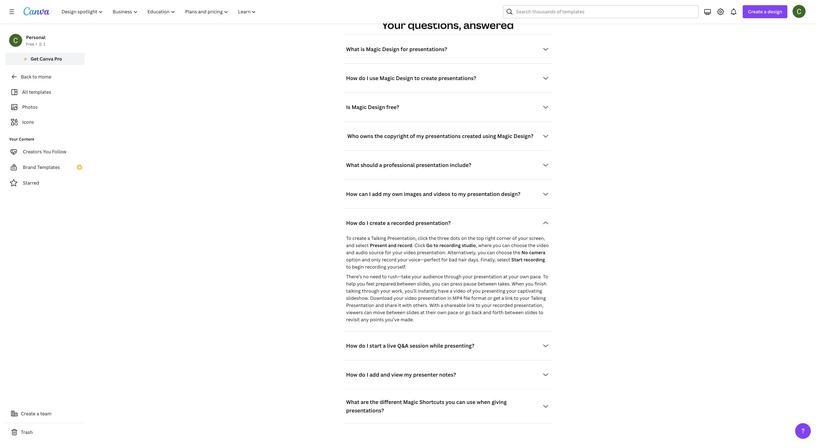 Task type: vqa. For each thing, say whether or not it's contained in the screenshot.
Professional in the top of the page
yes



Task type: locate. For each thing, give the bounding box(es) containing it.
presentations? down questions,
[[410, 46, 448, 53]]

audio
[[356, 250, 368, 256]]

made.
[[401, 317, 414, 323]]

your up what is magic design for presentations? in the top of the page
[[382, 18, 406, 32]]

create left team
[[21, 411, 36, 417]]

use left when
[[467, 399, 476, 406]]

1 horizontal spatial create
[[370, 220, 386, 227]]

i for how do i start a live q&a session while presenting?
[[367, 343, 369, 350]]

1 horizontal spatial select
[[498, 257, 511, 263]]

to up the option
[[347, 236, 352, 242]]

add
[[372, 191, 382, 198], [370, 372, 380, 379]]

when
[[477, 399, 491, 406]]

talking down captivating
[[531, 296, 547, 302]]

brand
[[23, 164, 36, 171]]

design left free?
[[368, 104, 386, 111]]

get
[[31, 56, 38, 62]]

0 vertical spatial through
[[445, 274, 462, 280]]

how do i create a recorded presentation?
[[347, 220, 451, 227]]

record
[[398, 243, 413, 249], [382, 257, 397, 263]]

1 horizontal spatial recorded
[[493, 303, 513, 309]]

1 horizontal spatial at
[[504, 274, 508, 280]]

and inside no camera option and only record your voice—perfect for bad hair days. finally, select start recording to begin recording yourself.
[[362, 257, 370, 263]]

2 slides from the left
[[525, 310, 538, 316]]

add down the should in the left top of the page
[[372, 191, 382, 198]]

present
[[370, 243, 387, 249]]

you down audience
[[433, 281, 441, 287]]

a right the should in the left top of the page
[[380, 162, 383, 169]]

1 vertical spatial link
[[468, 303, 475, 309]]

0 horizontal spatial record
[[382, 257, 397, 263]]

presentation up presenting
[[474, 274, 503, 280]]

pace.
[[531, 274, 542, 280]]

1 vertical spatial add
[[370, 372, 380, 379]]

4 how from the top
[[347, 343, 358, 350]]

of right copyright
[[410, 133, 416, 140]]

do down is
[[359, 75, 366, 82]]

how inside "dropdown button"
[[347, 75, 358, 82]]

0 vertical spatial what
[[347, 46, 360, 53]]

a
[[765, 8, 767, 15], [380, 162, 383, 169], [387, 220, 390, 227], [368, 236, 370, 242], [450, 288, 453, 295], [502, 296, 505, 302], [441, 303, 444, 309], [383, 343, 386, 350], [37, 411, 39, 417]]

0 vertical spatial select
[[356, 243, 369, 249]]

i
[[367, 75, 369, 82], [370, 191, 371, 198], [367, 220, 369, 227], [367, 343, 369, 350], [367, 372, 369, 379]]

at up takes.
[[504, 274, 508, 280]]

a inside to create a talking presentation, click the three dots on the top right corner of your screen, and select
[[368, 236, 370, 242]]

camera
[[530, 250, 546, 256]]

0 horizontal spatial slides
[[407, 310, 420, 316]]

with
[[430, 303, 440, 309]]

do left start at left bottom
[[359, 343, 366, 350]]

1 horizontal spatial talking
[[531, 296, 547, 302]]

i for how do i add and view my presenter notes?
[[367, 372, 369, 379]]

your questions, answered
[[382, 18, 514, 32]]

copyright
[[385, 133, 409, 140]]

shareable
[[445, 303, 466, 309]]

presentation?
[[416, 220, 451, 227]]

0 vertical spatial create
[[749, 8, 764, 15]]

with
[[403, 303, 412, 309]]

0 vertical spatial presentations?
[[410, 46, 448, 53]]

to inside dropdown button
[[452, 191, 458, 198]]

or left go
[[460, 310, 465, 316]]

to
[[347, 236, 352, 242], [544, 274, 549, 280]]

2 vertical spatial create
[[353, 236, 367, 242]]

what for what is magic design for presentations?
[[347, 46, 360, 53]]

1 vertical spatial use
[[467, 399, 476, 406]]

3 what from the top
[[347, 399, 360, 406]]

to inside "dropdown button"
[[415, 75, 420, 82]]

points
[[370, 317, 384, 323]]

1 horizontal spatial or
[[488, 296, 493, 302]]

i up the "audio"
[[367, 220, 369, 227]]

create left design
[[749, 8, 764, 15]]

0 horizontal spatial at
[[421, 310, 425, 316]]

0 vertical spatial record
[[398, 243, 413, 249]]

2 horizontal spatial for
[[442, 257, 448, 263]]

0 vertical spatial or
[[488, 296, 493, 302]]

i for how do i create a recorded presentation?
[[367, 220, 369, 227]]

0 vertical spatial your
[[382, 18, 406, 32]]

for up the how do i use magic design to create presentations?
[[401, 46, 409, 53]]

do for create
[[359, 220, 366, 227]]

i for how do i use magic design to create presentations?
[[367, 75, 369, 82]]

2 vertical spatial own
[[438, 310, 447, 316]]

1 vertical spatial talking
[[531, 296, 547, 302]]

record down presentation,
[[398, 243, 413, 249]]

select up the "audio"
[[356, 243, 369, 249]]

through
[[445, 274, 462, 280], [362, 288, 380, 295]]

right
[[486, 236, 496, 242]]

instantly
[[418, 288, 438, 295]]

1 vertical spatial presentations?
[[439, 75, 477, 82]]

use up is magic design free?
[[370, 75, 379, 82]]

do for add
[[359, 372, 366, 379]]

0 horizontal spatial create
[[353, 236, 367, 242]]

0 horizontal spatial to
[[347, 236, 352, 242]]

no
[[364, 274, 369, 280]]

0 vertical spatial link
[[506, 296, 513, 302]]

corner
[[497, 236, 512, 242]]

forth
[[493, 310, 504, 316]]

choose down corner
[[497, 250, 513, 256]]

1 do from the top
[[359, 75, 366, 82]]

2 vertical spatial for
[[442, 257, 448, 263]]

presentations? inside what are the different magic shortcuts you can use when giving presentations?
[[347, 408, 384, 415]]

work,
[[392, 288, 404, 295]]

can down the should in the left top of the page
[[359, 191, 368, 198]]

1 vertical spatial through
[[362, 288, 380, 295]]

1 vertical spatial record
[[382, 257, 397, 263]]

video down '.'
[[404, 250, 416, 256]]

what inside what should a professional presentation include? dropdown button
[[347, 162, 360, 169]]

for inside , where you can choose the video and audio source for your video presentation. alternatively, you can choose the
[[385, 250, 392, 256]]

a up present
[[368, 236, 370, 242]]

i left start at left bottom
[[367, 343, 369, 350]]

create for create a team
[[21, 411, 36, 417]]

recorded up presentation,
[[392, 220, 415, 227]]

0 vertical spatial own
[[392, 191, 403, 198]]

can inside what are the different magic shortcuts you can use when giving presentations?
[[457, 399, 466, 406]]

the right owns at the left of the page
[[375, 133, 383, 140]]

design
[[383, 46, 400, 53], [396, 75, 414, 82], [368, 104, 386, 111]]

2 vertical spatial design
[[368, 104, 386, 111]]

a left team
[[37, 411, 39, 417]]

can up any
[[364, 310, 372, 316]]

design down what is magic design for presentations? in the top of the page
[[396, 75, 414, 82]]

answered
[[464, 18, 514, 32]]

1 horizontal spatial create
[[749, 8, 764, 15]]

do inside "dropdown button"
[[359, 75, 366, 82]]

should
[[361, 162, 378, 169]]

through up press
[[445, 274, 462, 280]]

recording down dots
[[440, 243, 461, 249]]

0 vertical spatial choose
[[512, 243, 528, 249]]

presentation left 'include?'
[[416, 162, 449, 169]]

you've
[[385, 317, 400, 323]]

own left images
[[392, 191, 403, 198]]

giving
[[492, 399, 507, 406]]

1 vertical spatial to
[[544, 274, 549, 280]]

for right the source
[[385, 250, 392, 256]]

to inside there's no need to rush—take your audience through your presentation at your own pace. to help you feel prepared between slides, you can press pause between takes. when you finish talking through your work, you'll instantly have a video of you presenting your captivating slideshow. download your video presentation in mp4 file format or get a link to your talking presentation and share it with others. with a shareable link to your recorded presentation, viewers can move between slides at their own pace or go back and forth between slides to revisit any points you've made.
[[544, 274, 549, 280]]

0 horizontal spatial through
[[362, 288, 380, 295]]

magic inside "dropdown button"
[[380, 75, 395, 82]]

i up are
[[367, 372, 369, 379]]

your for your questions, answered
[[382, 18, 406, 32]]

create inside dropdown button
[[749, 8, 764, 15]]

for left bad
[[442, 257, 448, 263]]

get canva pro
[[31, 56, 62, 62]]

choose
[[512, 243, 528, 249], [497, 250, 513, 256]]

1 vertical spatial select
[[498, 257, 511, 263]]

1 horizontal spatial of
[[467, 288, 472, 295]]

different
[[380, 399, 402, 406]]

5 how from the top
[[347, 372, 358, 379]]

design right is
[[383, 46, 400, 53]]

how do i start a live q&a session while presenting?
[[347, 343, 475, 350]]

all
[[22, 89, 28, 95]]

link
[[506, 296, 513, 302], [468, 303, 475, 309]]

1 horizontal spatial through
[[445, 274, 462, 280]]

what are the different magic shortcuts you can use when giving presentations? button
[[344, 398, 553, 416]]

add for and
[[370, 372, 380, 379]]

own up when
[[520, 274, 530, 280]]

presentations? up the is magic design free? dropdown button
[[439, 75, 477, 82]]

what should a professional presentation include?
[[347, 162, 472, 169]]

1 horizontal spatial for
[[401, 46, 409, 53]]

creators you follow link
[[5, 145, 85, 159]]

create inside the how do i create a recorded presentation? dropdown button
[[370, 220, 386, 227]]

bad
[[449, 257, 458, 263]]

2 horizontal spatial create
[[421, 75, 438, 82]]

photos link
[[9, 101, 81, 113]]

any
[[361, 317, 369, 323]]

1 horizontal spatial use
[[467, 399, 476, 406]]

0 vertical spatial use
[[370, 75, 379, 82]]

recording down camera
[[524, 257, 546, 263]]

recorded up forth
[[493, 303, 513, 309]]

what is magic design for presentations? button
[[344, 43, 553, 56]]

select left the start
[[498, 257, 511, 263]]

recorded inside dropdown button
[[392, 220, 415, 227]]

, where you can choose the video and audio source for your video presentation. alternatively, you can choose the
[[347, 243, 549, 256]]

1 vertical spatial for
[[385, 250, 392, 256]]

what inside what are the different magic shortcuts you can use when giving presentations?
[[347, 399, 360, 406]]

0 vertical spatial create
[[421, 75, 438, 82]]

2 vertical spatial presentations?
[[347, 408, 384, 415]]

link up go
[[468, 303, 475, 309]]

my right view
[[405, 372, 412, 379]]

can
[[359, 191, 368, 198], [503, 243, 511, 249], [488, 250, 495, 256], [442, 281, 450, 287], [364, 310, 372, 316], [457, 399, 466, 406]]

talking up present
[[372, 236, 387, 242]]

1 horizontal spatial to
[[544, 274, 549, 280]]

record inside no camera option and only record your voice—perfect for bad hair days. finally, select start recording to begin recording yourself.
[[382, 257, 397, 263]]

0 vertical spatial recorded
[[392, 220, 415, 227]]

i up is magic design free?
[[367, 75, 369, 82]]

1 vertical spatial create
[[370, 220, 386, 227]]

3 how from the top
[[347, 220, 358, 227]]

your inside , where you can choose the video and audio source for your video presentation. alternatively, you can choose the
[[393, 250, 403, 256]]

0 horizontal spatial use
[[370, 75, 379, 82]]

a up presentation,
[[387, 220, 390, 227]]

1 what from the top
[[347, 46, 360, 53]]

how for how do i use magic design to create presentations?
[[347, 75, 358, 82]]

1 vertical spatial design
[[396, 75, 414, 82]]

video up mp4
[[454, 288, 466, 295]]

at
[[504, 274, 508, 280], [421, 310, 425, 316]]

2 horizontal spatial own
[[520, 274, 530, 280]]

0 horizontal spatial select
[[356, 243, 369, 249]]

1 vertical spatial recorded
[[493, 303, 513, 309]]

templates
[[37, 164, 60, 171]]

1 vertical spatial what
[[347, 162, 360, 169]]

add left view
[[370, 372, 380, 379]]

link right get
[[506, 296, 513, 302]]

1 vertical spatial at
[[421, 310, 425, 316]]

0 horizontal spatial or
[[460, 310, 465, 316]]

your
[[382, 18, 406, 32], [9, 137, 18, 142]]

1 vertical spatial your
[[9, 137, 18, 142]]

2 do from the top
[[359, 220, 366, 227]]

a up in
[[450, 288, 453, 295]]

0 vertical spatial add
[[372, 191, 382, 198]]

2 what from the top
[[347, 162, 360, 169]]

a inside button
[[37, 411, 39, 417]]

and
[[423, 191, 433, 198], [347, 243, 355, 249], [389, 243, 397, 249], [347, 250, 355, 256], [362, 257, 370, 263], [376, 303, 384, 309], [484, 310, 492, 316], [381, 372, 390, 379]]

i down the should in the left top of the page
[[370, 191, 371, 198]]

of right corner
[[513, 236, 517, 242]]

0 horizontal spatial for
[[385, 250, 392, 256]]

top
[[477, 236, 485, 242]]

0 vertical spatial recording
[[440, 243, 461, 249]]

0 horizontal spatial your
[[9, 137, 18, 142]]

in
[[448, 296, 452, 302]]

1 horizontal spatial link
[[506, 296, 513, 302]]

1 vertical spatial of
[[513, 236, 517, 242]]

0 vertical spatial to
[[347, 236, 352, 242]]

at down others.
[[421, 310, 425, 316]]

i inside "dropdown button"
[[367, 75, 369, 82]]

studio
[[462, 243, 476, 249]]

pause
[[464, 281, 477, 287]]

screen,
[[530, 236, 546, 242]]

4 do from the top
[[359, 372, 366, 379]]

1 horizontal spatial recording
[[440, 243, 461, 249]]

3 do from the top
[[359, 343, 366, 350]]

1 vertical spatial choose
[[497, 250, 513, 256]]

you right shortcuts
[[446, 399, 456, 406]]

slides up made.
[[407, 310, 420, 316]]

what should a professional presentation include? button
[[344, 159, 553, 172]]

back
[[21, 74, 31, 80]]

talking inside there's no need to rush—take your audience through your presentation at your own pace. to help you feel prepared between slides, you can press pause between takes. when you finish talking through your work, you'll instantly have a video of you presenting your captivating slideshow. download your video presentation in mp4 file format or get a link to your talking presentation and share it with others. with a shareable link to your recorded presentation, viewers can move between slides at their own pace or go back and forth between slides to revisit any points you've made.
[[531, 296, 547, 302]]

choose up no
[[512, 243, 528, 249]]

of inside there's no need to rush—take your audience through your presentation at your own pace. to help you feel prepared between slides, you can press pause between takes. when you finish talking through your work, you'll instantly have a video of you presenting your captivating slideshow. download your video presentation in mp4 file format or get a link to your talking presentation and share it with others. with a shareable link to your recorded presentation, viewers can move between slides at their own pace or go back and forth between slides to revisit any points you've made.
[[467, 288, 472, 295]]

what for what are the different magic shortcuts you can use when giving presentations?
[[347, 399, 360, 406]]

1 horizontal spatial your
[[382, 18, 406, 32]]

can left when
[[457, 399, 466, 406]]

source
[[369, 250, 384, 256]]

0 horizontal spatial talking
[[372, 236, 387, 242]]

1 horizontal spatial slides
[[525, 310, 538, 316]]

presentation left design?
[[468, 191, 500, 198]]

how for how can i add my own images and videos to my presentation design?
[[347, 191, 358, 198]]

slides
[[407, 310, 420, 316], [525, 310, 538, 316]]

0 horizontal spatial recorded
[[392, 220, 415, 227]]

creators you follow
[[23, 149, 67, 155]]

a right get
[[502, 296, 505, 302]]

presentations? down are
[[347, 408, 384, 415]]

of down pause
[[467, 288, 472, 295]]

record up yourself.
[[382, 257, 397, 263]]

presentations?
[[410, 46, 448, 53], [439, 75, 477, 82], [347, 408, 384, 415]]

revisit
[[347, 317, 360, 323]]

create for create a design
[[749, 8, 764, 15]]

how for how do i create a recorded presentation?
[[347, 220, 358, 227]]

2 vertical spatial recording
[[366, 264, 387, 270]]

do up the "audio"
[[359, 220, 366, 227]]

presentations
[[426, 133, 461, 140]]

what
[[347, 46, 360, 53], [347, 162, 360, 169], [347, 399, 360, 406]]

1 vertical spatial recording
[[524, 257, 546, 263]]

your left content
[[9, 137, 18, 142]]

slides down presentation,
[[525, 310, 538, 316]]

how do i start a live q&a session while presenting? button
[[344, 340, 553, 353]]

0 horizontal spatial own
[[392, 191, 403, 198]]

2 horizontal spatial recording
[[524, 257, 546, 263]]

what inside what is magic design for presentations? dropdown button
[[347, 46, 360, 53]]

finally,
[[481, 257, 496, 263]]

what left is
[[347, 46, 360, 53]]

select inside no camera option and only record your voice—perfect for bad hair days. finally, select start recording to begin recording yourself.
[[498, 257, 511, 263]]

free
[[26, 41, 34, 47]]

1
[[43, 41, 45, 47]]

you down no
[[357, 281, 366, 287]]

create inside button
[[21, 411, 36, 417]]

the right are
[[370, 399, 379, 406]]

recorded
[[392, 220, 415, 227], [493, 303, 513, 309]]

do for use
[[359, 75, 366, 82]]

1 how from the top
[[347, 75, 358, 82]]

to up finish
[[544, 274, 549, 280]]

recorded inside there's no need to rush—take your audience through your presentation at your own pace. to help you feel prepared between slides, you can press pause between takes. when you finish talking through your work, you'll instantly have a video of you presenting your captivating slideshow. download your video presentation in mp4 file format or get a link to your talking presentation and share it with others. with a shareable link to your recorded presentation, viewers can move between slides at their own pace or go back and forth between slides to revisit any points you've made.
[[493, 303, 513, 309]]

the up the start
[[514, 250, 521, 256]]

option
[[347, 257, 361, 263]]

0 vertical spatial for
[[401, 46, 409, 53]]

2 vertical spatial of
[[467, 288, 472, 295]]

0 horizontal spatial of
[[410, 133, 416, 140]]

who
[[348, 133, 359, 140]]

0 vertical spatial talking
[[372, 236, 387, 242]]

2 vertical spatial what
[[347, 399, 360, 406]]

use inside what are the different magic shortcuts you can use when giving presentations?
[[467, 399, 476, 406]]

1 vertical spatial create
[[21, 411, 36, 417]]

starred
[[23, 180, 39, 186]]

talking
[[372, 236, 387, 242], [531, 296, 547, 302]]

captivating
[[518, 288, 543, 295]]

feel
[[367, 281, 375, 287]]

0 vertical spatial of
[[410, 133, 416, 140]]

press
[[451, 281, 463, 287]]

recording down only
[[366, 264, 387, 270]]

presentation,
[[515, 303, 544, 309]]

add for my
[[372, 191, 382, 198]]

takes.
[[498, 281, 511, 287]]

2 horizontal spatial of
[[513, 236, 517, 242]]

what is magic design for presentations?
[[347, 46, 448, 53]]

2 how from the top
[[347, 191, 358, 198]]

my left presentations
[[417, 133, 425, 140]]

what left the should in the left top of the page
[[347, 162, 360, 169]]

None search field
[[504, 5, 699, 18]]

professional
[[384, 162, 415, 169]]

own down with
[[438, 310, 447, 316]]

between down presentation,
[[505, 310, 524, 316]]

0 horizontal spatial create
[[21, 411, 36, 417]]

through down "feel"
[[362, 288, 380, 295]]

you down where
[[478, 250, 486, 256]]



Task type: describe. For each thing, give the bounding box(es) containing it.
home
[[38, 74, 51, 80]]

presentation,
[[388, 236, 417, 242]]

canva
[[40, 56, 53, 62]]

,
[[476, 243, 478, 249]]

create a design button
[[744, 5, 788, 18]]

talking inside to create a talking presentation, click the three dots on the top right corner of your screen, and select
[[372, 236, 387, 242]]

1 vertical spatial own
[[520, 274, 530, 280]]

start
[[370, 343, 382, 350]]

move
[[373, 310, 386, 316]]

1 horizontal spatial own
[[438, 310, 447, 316]]

are
[[361, 399, 369, 406]]

is magic design free?
[[347, 104, 400, 111]]

presenting?
[[445, 343, 475, 350]]

brand templates link
[[5, 161, 85, 174]]

q&a
[[398, 343, 409, 350]]

brand templates
[[23, 164, 60, 171]]

pro
[[54, 56, 62, 62]]

presentation
[[347, 303, 375, 309]]

Search search field
[[517, 6, 695, 18]]

how can i add my own images and videos to my presentation design? button
[[344, 188, 553, 201]]

1 vertical spatial or
[[460, 310, 465, 316]]

all templates link
[[9, 86, 81, 98]]

the inside what are the different magic shortcuts you can use when giving presentations?
[[370, 399, 379, 406]]

create inside how do i use magic design to create presentations? "dropdown button"
[[421, 75, 438, 82]]

christina overa image
[[793, 5, 807, 18]]

view
[[392, 372, 403, 379]]

shortcuts
[[420, 399, 445, 406]]

free •
[[26, 41, 37, 47]]

the up go at the bottom right of page
[[429, 236, 437, 242]]

a left design
[[765, 8, 767, 15]]

talking
[[347, 288, 361, 295]]

.
[[413, 243, 414, 249]]

click
[[418, 236, 428, 242]]

include?
[[450, 162, 472, 169]]

and inside to create a talking presentation, click the three dots on the top right corner of your screen, and select
[[347, 243, 355, 249]]

my left images
[[383, 191, 391, 198]]

0 horizontal spatial link
[[468, 303, 475, 309]]

there's no need to rush—take your audience through your presentation at your own pace. to help you feel prepared between slides, you can press pause between takes. when you finish talking through your work, you'll instantly have a video of you presenting your captivating slideshow. download your video presentation in mp4 file format or get a link to your talking presentation and share it with others. with a shareable link to your recorded presentation, viewers can move between slides at their own pace or go back and forth between slides to revisit any points you've made.
[[347, 274, 549, 323]]

back to home
[[21, 74, 51, 80]]

who owns the copyright of my presentations created using magic design?
[[347, 133, 534, 140]]

create a team button
[[5, 408, 85, 421]]

can down corner
[[503, 243, 511, 249]]

rush—take
[[388, 274, 411, 280]]

your for your content
[[9, 137, 18, 142]]

how for how do i start a live q&a session while presenting?
[[347, 343, 358, 350]]

created
[[462, 133, 482, 140]]

do for start
[[359, 343, 366, 350]]

0 vertical spatial at
[[504, 274, 508, 280]]

a left live
[[383, 343, 386, 350]]

you down right
[[493, 243, 502, 249]]

design
[[768, 8, 783, 15]]

begin
[[352, 264, 364, 270]]

owns
[[360, 133, 374, 140]]

top level navigation element
[[57, 5, 262, 18]]

of inside to create a talking presentation, click the three dots on the top right corner of your screen, and select
[[513, 236, 517, 242]]

0 vertical spatial design
[[383, 46, 400, 53]]

slides,
[[418, 281, 431, 287]]

have
[[439, 288, 449, 295]]

hair
[[459, 257, 467, 263]]

where
[[479, 243, 492, 249]]

go
[[427, 243, 433, 249]]

to inside no camera option and only record your voice—perfect for bad hair days. finally, select start recording to begin recording yourself.
[[347, 264, 351, 270]]

your inside no camera option and only record your voice—perfect for bad hair days. finally, select start recording to begin recording yourself.
[[398, 257, 408, 263]]

video up camera
[[537, 243, 549, 249]]

1 slides from the left
[[407, 310, 420, 316]]

live
[[387, 343, 397, 350]]

all templates
[[22, 89, 51, 95]]

get
[[494, 296, 501, 302]]

you up format
[[473, 288, 481, 295]]

back to home link
[[5, 70, 85, 83]]

for inside no camera option and only record your voice—perfect for bad hair days. finally, select start recording to begin recording yourself.
[[442, 257, 448, 263]]

the inside the 'who owns the copyright of my presentations created using magic design?' dropdown button
[[375, 133, 383, 140]]

between up you'll
[[397, 281, 417, 287]]

help
[[347, 281, 356, 287]]

photos
[[22, 104, 38, 110]]

magic inside what are the different magic shortcuts you can use when giving presentations?
[[404, 399, 419, 406]]

questions,
[[408, 18, 462, 32]]

can up finally,
[[488, 250, 495, 256]]

between up you've
[[387, 310, 406, 316]]

presentations? inside "dropdown button"
[[439, 75, 477, 82]]

you inside what are the different magic shortcuts you can use when giving presentations?
[[446, 399, 456, 406]]

and inside , where you can choose the video and audio source for your video presentation. alternatively, you can choose the
[[347, 250, 355, 256]]

what for what should a professional presentation include?
[[347, 162, 360, 169]]

is magic design free? button
[[344, 101, 553, 114]]

format
[[472, 296, 487, 302]]

it
[[399, 303, 402, 309]]

the down screen,
[[529, 243, 536, 249]]

no
[[522, 250, 528, 256]]

for inside dropdown button
[[401, 46, 409, 53]]

icons
[[22, 119, 34, 125]]

how do i use magic design to create presentations? button
[[344, 72, 553, 85]]

their
[[426, 310, 437, 316]]

presentation up with
[[419, 296, 447, 302]]

others.
[[413, 303, 429, 309]]

when
[[512, 281, 525, 287]]

creators
[[23, 149, 42, 155]]

between up presenting
[[478, 281, 497, 287]]

the right on
[[468, 236, 476, 242]]

create a team
[[21, 411, 51, 417]]

how do i add and view my presenter notes? button
[[344, 369, 553, 382]]

you up captivating
[[526, 281, 534, 287]]

my right videos
[[459, 191, 467, 198]]

own inside dropdown button
[[392, 191, 403, 198]]

your inside to create a talking presentation, click the three dots on the top right corner of your screen, and select
[[519, 236, 529, 242]]

1 horizontal spatial record
[[398, 243, 413, 249]]

what are the different magic shortcuts you can use when giving presentations?
[[347, 399, 507, 415]]

to inside to create a talking presentation, click the three dots on the top right corner of your screen, and select
[[347, 236, 352, 242]]

templates
[[29, 89, 51, 95]]

present and record . click go to recording studio
[[370, 243, 476, 249]]

design inside "dropdown button"
[[396, 75, 414, 82]]

how do i use magic design to create presentations?
[[347, 75, 477, 82]]

a right with
[[441, 303, 444, 309]]

icons link
[[9, 116, 81, 128]]

days.
[[469, 257, 480, 263]]

create inside to create a talking presentation, click the three dots on the top right corner of your screen, and select
[[353, 236, 367, 242]]

use inside "dropdown button"
[[370, 75, 379, 82]]

presenter
[[414, 372, 438, 379]]

follow
[[52, 149, 67, 155]]

select inside to create a talking presentation, click the three dots on the top right corner of your screen, and select
[[356, 243, 369, 249]]

download
[[371, 296, 393, 302]]

is
[[347, 104, 351, 111]]

file
[[464, 296, 471, 302]]

viewers
[[347, 310, 363, 316]]

using
[[483, 133, 497, 140]]

no camera option and only record your voice—perfect for bad hair days. finally, select start recording to begin recording yourself.
[[347, 250, 546, 270]]

there's
[[347, 274, 362, 280]]

of inside the 'who owns the copyright of my presentations created using magic design?' dropdown button
[[410, 133, 416, 140]]

i for how can i add my own images and videos to my presentation design?
[[370, 191, 371, 198]]

trash
[[21, 430, 33, 436]]

can up have
[[442, 281, 450, 287]]

how for how do i add and view my presenter notes?
[[347, 372, 358, 379]]

0 horizontal spatial recording
[[366, 264, 387, 270]]

video down you'll
[[405, 296, 417, 302]]



